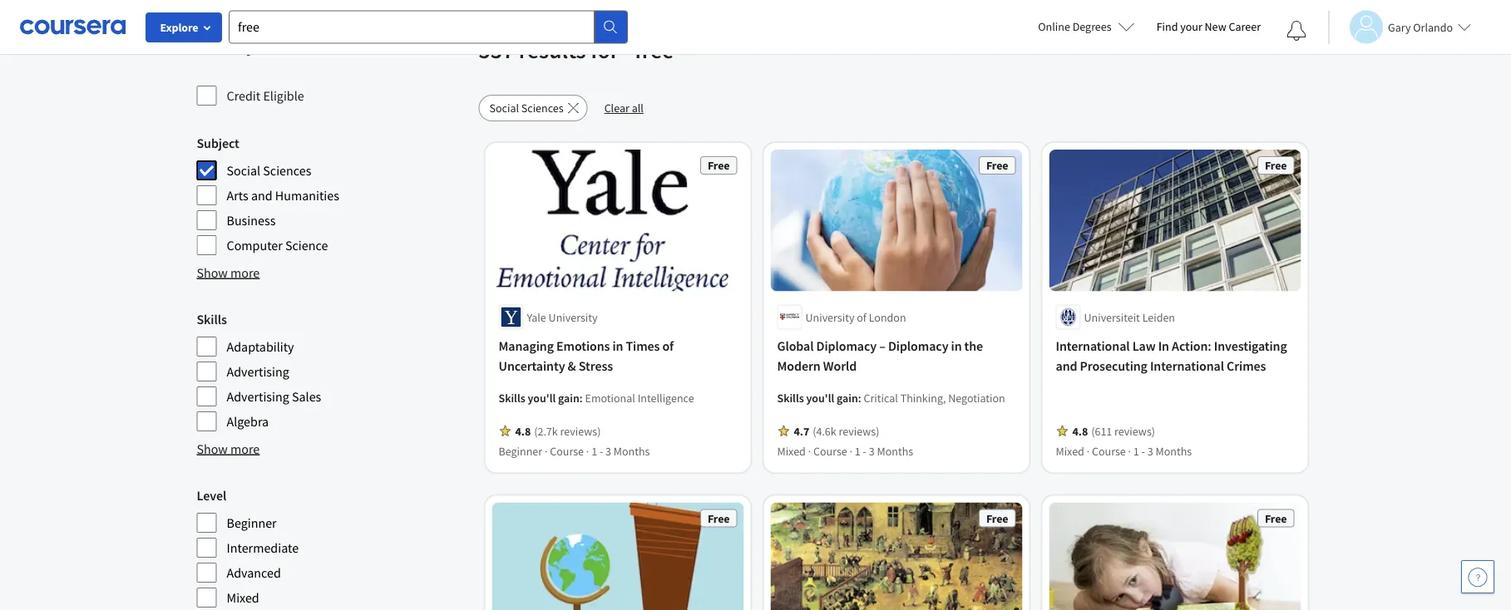 Task type: describe. For each thing, give the bounding box(es) containing it.
all
[[632, 101, 644, 116]]

3 reviews) from the left
[[1115, 424, 1155, 439]]

thinking,
[[900, 390, 946, 405]]

of inside the managing emotions in times of uncertainty & stress
[[662, 338, 674, 355]]

gary
[[1388, 20, 1411, 35]]

mixed for 4.7 (4.6k reviews)
[[777, 444, 806, 459]]

business
[[227, 212, 276, 229]]

by
[[237, 36, 255, 57]]

(611
[[1091, 424, 1112, 439]]

skills for skills
[[197, 311, 227, 328]]

explore
[[160, 20, 198, 35]]

gary orlando
[[1388, 20, 1453, 35]]

adaptability
[[227, 339, 294, 355]]

find your new career link
[[1148, 17, 1269, 37]]

london
[[869, 310, 906, 325]]

4.7
[[794, 424, 809, 439]]

skills group
[[197, 309, 469, 432]]

gary orlando button
[[1328, 10, 1471, 44]]

uncertainty
[[499, 358, 565, 375]]

3 · from the left
[[808, 444, 811, 459]]

arts and humanities
[[227, 187, 339, 204]]

1 for world
[[855, 444, 861, 459]]

1 diplomacy from the left
[[816, 338, 877, 355]]

3 months from the left
[[1156, 444, 1192, 459]]

clear
[[604, 101, 629, 116]]

help center image
[[1468, 567, 1488, 587]]

social inside subject group
[[227, 162, 260, 179]]

social inside social sciences button
[[489, 101, 519, 116]]

new
[[1205, 19, 1227, 34]]

beginner for beginner
[[227, 515, 277, 531]]

credit
[[227, 87, 260, 104]]

times
[[626, 338, 660, 355]]

you'll for &
[[528, 390, 556, 405]]

show notifications image
[[1287, 21, 1307, 41]]

mixed inside level group
[[227, 590, 259, 606]]

crimes
[[1227, 358, 1266, 375]]

beginner · course · 1 - 3 months
[[499, 444, 650, 459]]

- for stress
[[600, 444, 603, 459]]

universiteit leiden
[[1084, 310, 1175, 325]]

in
[[1158, 338, 1169, 355]]

course for modern
[[813, 444, 847, 459]]

3 for world
[[869, 444, 875, 459]]

investigating
[[1214, 338, 1287, 355]]

arts
[[227, 187, 248, 204]]

advertising for advertising sales
[[227, 388, 289, 405]]

4.8 for 4.8 (2.7k reviews)
[[515, 424, 531, 439]]

social sciences inside subject group
[[227, 162, 311, 179]]

and inside international law in action: investigating and prosecuting international crimes
[[1056, 358, 1077, 375]]

show more for algebra
[[197, 441, 260, 457]]

universiteit
[[1084, 310, 1140, 325]]

clear all button
[[594, 95, 654, 121]]

months for world
[[877, 444, 913, 459]]

1 for stress
[[591, 444, 597, 459]]

modern
[[777, 358, 821, 375]]

4 · from the left
[[850, 444, 853, 459]]

1 · from the left
[[545, 444, 548, 459]]

prosecuting
[[1080, 358, 1148, 375]]

online
[[1038, 19, 1070, 34]]

sciences inside subject group
[[263, 162, 311, 179]]

career
[[1229, 19, 1261, 34]]

advertising for advertising
[[227, 363, 289, 380]]

level group
[[197, 486, 469, 609]]

intermediate
[[227, 540, 299, 556]]

international law in action: investigating and prosecuting international crimes
[[1056, 338, 1287, 375]]

6 · from the left
[[1128, 444, 1131, 459]]

skills you'll gain : critical thinking, negotiation
[[777, 390, 1005, 405]]

skills you'll gain : emotional intelligence
[[499, 390, 694, 405]]

you'll for modern
[[806, 390, 834, 405]]

subject
[[197, 135, 239, 151]]

international law in action: investigating and prosecuting international crimes link
[[1056, 336, 1295, 376]]

show more button for algebra
[[197, 439, 260, 459]]

reviews) for world
[[839, 424, 879, 439]]

- for world
[[863, 444, 867, 459]]

3 1 from the left
[[1133, 444, 1139, 459]]

find
[[1157, 19, 1178, 34]]

1 university from the left
[[549, 310, 598, 325]]

and inside subject group
[[251, 187, 272, 204]]

orlando
[[1413, 20, 1453, 35]]

show more button for computer science
[[197, 263, 260, 283]]

global diplomacy – diplomacy in the modern world link
[[777, 336, 1016, 376]]

3 course from the left
[[1092, 444, 1126, 459]]

science
[[285, 237, 328, 254]]

negotiation
[[948, 390, 1005, 405]]

(2.7k
[[534, 424, 558, 439]]

results
[[519, 35, 586, 64]]

computer science
[[227, 237, 328, 254]]

skills for skills you'll gain : emotional intelligence
[[499, 390, 525, 405]]

sales
[[292, 388, 321, 405]]

yale university
[[527, 310, 598, 325]]

3 3 from the left
[[1148, 444, 1153, 459]]

4.8 (2.7k reviews)
[[515, 424, 601, 439]]

more for computer science
[[230, 264, 260, 281]]

credit eligible
[[227, 87, 304, 104]]

global diplomacy – diplomacy in the modern world
[[777, 338, 983, 375]]

managing emotions in times of uncertainty & stress link
[[499, 336, 737, 376]]

algebra
[[227, 413, 269, 430]]



Task type: locate. For each thing, give the bounding box(es) containing it.
2 reviews) from the left
[[839, 424, 879, 439]]

of
[[857, 310, 867, 325], [662, 338, 674, 355]]

–
[[879, 338, 886, 355]]

social
[[489, 101, 519, 116], [227, 162, 260, 179]]

show more button down "computer"
[[197, 263, 260, 283]]

show more button down algebra
[[197, 439, 260, 459]]

1 reviews) from the left
[[560, 424, 601, 439]]

international down action:
[[1150, 358, 1224, 375]]

of right times
[[662, 338, 674, 355]]

more down algebra
[[230, 441, 260, 457]]

mixed · course · 1 - 3 months
[[777, 444, 913, 459], [1056, 444, 1192, 459]]

you'll
[[528, 390, 556, 405], [806, 390, 834, 405]]

more for algebra
[[230, 441, 260, 457]]

show for computer science
[[197, 264, 228, 281]]

1 vertical spatial social sciences
[[227, 162, 311, 179]]

None search field
[[229, 10, 628, 44]]

gain for world
[[837, 390, 858, 405]]

0 vertical spatial more
[[230, 264, 260, 281]]

0 horizontal spatial mixed
[[227, 590, 259, 606]]

advertising up algebra
[[227, 388, 289, 405]]

university of london
[[806, 310, 906, 325]]

mixed down '4.7' on the bottom right of the page
[[777, 444, 806, 459]]

1 horizontal spatial skills
[[499, 390, 525, 405]]

4.8
[[515, 424, 531, 439], [1072, 424, 1088, 439]]

2 show from the top
[[197, 441, 228, 457]]

- down 4.8 (2.7k reviews)
[[600, 444, 603, 459]]

1 - from the left
[[600, 444, 603, 459]]

0 horizontal spatial social sciences
[[227, 162, 311, 179]]

1 horizontal spatial beginner
[[499, 444, 542, 459]]

1 4.8 from the left
[[515, 424, 531, 439]]

2 course from the left
[[813, 444, 847, 459]]

diplomacy up world
[[816, 338, 877, 355]]

online degrees button
[[1025, 8, 1148, 45]]

mixed · course · 1 - 3 months for (611
[[1056, 444, 1192, 459]]

1 vertical spatial international
[[1150, 358, 1224, 375]]

2 · from the left
[[586, 444, 589, 459]]

stress
[[579, 358, 613, 375]]

2 horizontal spatial 3
[[1148, 444, 1153, 459]]

1 vertical spatial beginner
[[227, 515, 277, 531]]

0 vertical spatial beginner
[[499, 444, 542, 459]]

1 show from the top
[[197, 264, 228, 281]]

2 you'll from the left
[[806, 390, 834, 405]]

2 mixed · course · 1 - 3 months from the left
[[1056, 444, 1192, 459]]

reviews) right (611
[[1115, 424, 1155, 439]]

show more down "computer"
[[197, 264, 260, 281]]

1 vertical spatial and
[[1056, 358, 1077, 375]]

2 horizontal spatial reviews)
[[1115, 424, 1155, 439]]

537
[[479, 35, 514, 64]]

1 horizontal spatial university
[[806, 310, 855, 325]]

0 vertical spatial show more button
[[197, 263, 260, 283]]

2 3 from the left
[[869, 444, 875, 459]]

0 horizontal spatial gain
[[558, 390, 580, 405]]

skills down modern
[[777, 390, 804, 405]]

months for stress
[[614, 444, 650, 459]]

0 vertical spatial international
[[1056, 338, 1130, 355]]

you'll up the (4.6k
[[806, 390, 834, 405]]

emotional
[[585, 390, 635, 405]]

&
[[568, 358, 576, 375]]

months
[[614, 444, 650, 459], [877, 444, 913, 459], [1156, 444, 1192, 459]]

1 horizontal spatial 4.8
[[1072, 424, 1088, 439]]

degrees
[[1073, 19, 1112, 34]]

advertising
[[227, 363, 289, 380], [227, 388, 289, 405]]

critical
[[864, 390, 898, 405]]

2 horizontal spatial -
[[1142, 444, 1145, 459]]

managing emotions in times of uncertainty & stress
[[499, 338, 674, 375]]

0 horizontal spatial skills
[[197, 311, 227, 328]]

in
[[612, 338, 623, 355], [951, 338, 962, 355]]

1 more from the top
[[230, 264, 260, 281]]

0 horizontal spatial mixed · course · 1 - 3 months
[[777, 444, 913, 459]]

find your new career
[[1157, 19, 1261, 34]]

: left emotional
[[580, 390, 583, 405]]

2 more from the top
[[230, 441, 260, 457]]

2 4.8 from the left
[[1072, 424, 1088, 439]]

1 horizontal spatial mixed
[[777, 444, 806, 459]]

4.8 for 4.8 (611 reviews)
[[1072, 424, 1088, 439]]

1 down 4.7 (4.6k reviews)
[[855, 444, 861, 459]]

beginner for beginner · course · 1 - 3 months
[[499, 444, 542, 459]]

course down 4.8 (611 reviews)
[[1092, 444, 1126, 459]]

: for world
[[858, 390, 861, 405]]

0 horizontal spatial international
[[1056, 338, 1130, 355]]

mixed · course · 1 - 3 months for (4.6k
[[777, 444, 913, 459]]

1 horizontal spatial social
[[489, 101, 519, 116]]

university up global
[[806, 310, 855, 325]]

social sciences
[[489, 101, 564, 116], [227, 162, 311, 179]]

leiden
[[1142, 310, 1175, 325]]

0 vertical spatial sciences
[[521, 101, 564, 116]]

1 horizontal spatial diplomacy
[[888, 338, 949, 355]]

2 advertising from the top
[[227, 388, 289, 405]]

0 horizontal spatial 4.8
[[515, 424, 531, 439]]

0 horizontal spatial social
[[227, 162, 260, 179]]

2 gain from the left
[[837, 390, 858, 405]]

0 vertical spatial and
[[251, 187, 272, 204]]

0 vertical spatial of
[[857, 310, 867, 325]]

1 1 from the left
[[591, 444, 597, 459]]

0 horizontal spatial beginner
[[227, 515, 277, 531]]

explore button
[[146, 12, 222, 42]]

2 in from the left
[[951, 338, 962, 355]]

and right arts
[[251, 187, 272, 204]]

1 gain from the left
[[558, 390, 580, 405]]

free
[[708, 158, 730, 173], [986, 158, 1008, 173], [1265, 158, 1287, 173], [708, 511, 730, 526], [986, 511, 1008, 526], [1265, 511, 1287, 526]]

1 vertical spatial advertising
[[227, 388, 289, 405]]

1 vertical spatial sciences
[[263, 162, 311, 179]]

: for stress
[[580, 390, 583, 405]]

skills inside skills group
[[197, 311, 227, 328]]

beginner up intermediate
[[227, 515, 277, 531]]

sciences down results
[[521, 101, 564, 116]]

1 horizontal spatial months
[[877, 444, 913, 459]]

1 3 from the left
[[606, 444, 611, 459]]

0 horizontal spatial university
[[549, 310, 598, 325]]

1 : from the left
[[580, 390, 583, 405]]

in inside global diplomacy – diplomacy in the modern world
[[951, 338, 962, 355]]

1 course from the left
[[550, 444, 584, 459]]

2 horizontal spatial skills
[[777, 390, 804, 405]]

course for &
[[550, 444, 584, 459]]

0 vertical spatial show more
[[197, 264, 260, 281]]

- down 4.8 (611 reviews)
[[1142, 444, 1145, 459]]

1 you'll from the left
[[528, 390, 556, 405]]

3 down emotional
[[606, 444, 611, 459]]

social sciences up the arts and humanities
[[227, 162, 311, 179]]

show for algebra
[[197, 441, 228, 457]]

: left the critical
[[858, 390, 861, 405]]

1 horizontal spatial you'll
[[806, 390, 834, 405]]

course
[[550, 444, 584, 459], [813, 444, 847, 459], [1092, 444, 1126, 459]]

the
[[964, 338, 983, 355]]

2 horizontal spatial mixed
[[1056, 444, 1084, 459]]

2 university from the left
[[806, 310, 855, 325]]

4.7 (4.6k reviews)
[[794, 424, 879, 439]]

advertising sales
[[227, 388, 321, 405]]

your
[[1180, 19, 1202, 34]]

more down "computer"
[[230, 264, 260, 281]]

1 advertising from the top
[[227, 363, 289, 380]]

show more button
[[197, 263, 260, 283], [197, 439, 260, 459]]

- down 4.7 (4.6k reviews)
[[863, 444, 867, 459]]

(4.6k
[[813, 424, 837, 439]]

university up emotions
[[549, 310, 598, 325]]

managing
[[499, 338, 554, 355]]

1 horizontal spatial 1
[[855, 444, 861, 459]]

0 horizontal spatial 1
[[591, 444, 597, 459]]

university
[[549, 310, 598, 325], [806, 310, 855, 325]]

advertising down adaptability
[[227, 363, 289, 380]]

0 vertical spatial social sciences
[[489, 101, 564, 116]]

show more for computer science
[[197, 264, 260, 281]]

intelligence
[[638, 390, 694, 405]]

skills down uncertainty
[[499, 390, 525, 405]]

1 horizontal spatial :
[[858, 390, 861, 405]]

1 horizontal spatial social sciences
[[489, 101, 564, 116]]

mixed · course · 1 - 3 months down 4.7 (4.6k reviews)
[[777, 444, 913, 459]]

0 horizontal spatial and
[[251, 187, 272, 204]]

in left 'the'
[[951, 338, 962, 355]]

gain
[[558, 390, 580, 405], [837, 390, 858, 405]]

and left the prosecuting
[[1056, 358, 1077, 375]]

5 · from the left
[[1087, 444, 1090, 459]]

reviews)
[[560, 424, 601, 439], [839, 424, 879, 439], [1115, 424, 1155, 439]]

2 horizontal spatial course
[[1092, 444, 1126, 459]]

1 horizontal spatial in
[[951, 338, 962, 355]]

subject group
[[197, 133, 469, 256]]

advanced
[[227, 565, 281, 581]]

show more
[[197, 264, 260, 281], [197, 441, 260, 457]]

social up arts
[[227, 162, 260, 179]]

international up the prosecuting
[[1056, 338, 1130, 355]]

online degrees
[[1038, 19, 1112, 34]]

sciences
[[521, 101, 564, 116], [263, 162, 311, 179]]

reviews) up beginner · course · 1 - 3 months
[[560, 424, 601, 439]]

social sciences inside button
[[489, 101, 564, 116]]

2 diplomacy from the left
[[888, 338, 949, 355]]

in inside the managing emotions in times of uncertainty & stress
[[612, 338, 623, 355]]

2 months from the left
[[877, 444, 913, 459]]

gain for stress
[[558, 390, 580, 405]]

gain down world
[[837, 390, 858, 405]]

2 show more button from the top
[[197, 439, 260, 459]]

0 horizontal spatial -
[[600, 444, 603, 459]]

0 vertical spatial social
[[489, 101, 519, 116]]

2 - from the left
[[863, 444, 867, 459]]

computer
[[227, 237, 283, 254]]

reviews) right the (4.6k
[[839, 424, 879, 439]]

1 months from the left
[[614, 444, 650, 459]]

0 horizontal spatial 3
[[606, 444, 611, 459]]

1 horizontal spatial gain
[[837, 390, 858, 405]]

"free"
[[624, 35, 685, 64]]

clear all
[[604, 101, 644, 116]]

skills up adaptability
[[197, 311, 227, 328]]

law
[[1132, 338, 1156, 355]]

0 horizontal spatial reviews)
[[560, 424, 601, 439]]

of left london
[[857, 310, 867, 325]]

0 horizontal spatial course
[[550, 444, 584, 459]]

mixed down 4.8 (611 reviews)
[[1056, 444, 1084, 459]]

1 vertical spatial of
[[662, 338, 674, 355]]

show more down algebra
[[197, 441, 260, 457]]

1 show more button from the top
[[197, 263, 260, 283]]

3 - from the left
[[1142, 444, 1145, 459]]

3 down 4.7 (4.6k reviews)
[[869, 444, 875, 459]]

social sciences button
[[479, 95, 588, 121]]

4.8 left (2.7k
[[515, 424, 531, 439]]

1 in from the left
[[612, 338, 623, 355]]

1 vertical spatial show more button
[[197, 439, 260, 459]]

show down "computer"
[[197, 264, 228, 281]]

0 horizontal spatial of
[[662, 338, 674, 355]]

world
[[823, 358, 857, 375]]

1 horizontal spatial and
[[1056, 358, 1077, 375]]

0 horizontal spatial months
[[614, 444, 650, 459]]

1 horizontal spatial 3
[[869, 444, 875, 459]]

1 horizontal spatial mixed · course · 1 - 3 months
[[1056, 444, 1192, 459]]

2 show more from the top
[[197, 441, 260, 457]]

2 horizontal spatial months
[[1156, 444, 1192, 459]]

you'll down uncertainty
[[528, 390, 556, 405]]

eligible
[[263, 87, 304, 104]]

1 mixed · course · 1 - 3 months from the left
[[777, 444, 913, 459]]

level
[[197, 487, 226, 504]]

sciences inside social sciences button
[[521, 101, 564, 116]]

yale
[[527, 310, 546, 325]]

coursera image
[[20, 14, 126, 40]]

1 vertical spatial social
[[227, 162, 260, 179]]

0 horizontal spatial sciences
[[263, 162, 311, 179]]

1 horizontal spatial course
[[813, 444, 847, 459]]

humanities
[[275, 187, 339, 204]]

skills for skills you'll gain : critical thinking, negotiation
[[777, 390, 804, 405]]

4.8 left (611
[[1072, 424, 1088, 439]]

course down the (4.6k
[[813, 444, 847, 459]]

1 vertical spatial show more
[[197, 441, 260, 457]]

1 down 4.8 (2.7k reviews)
[[591, 444, 597, 459]]

1 show more from the top
[[197, 264, 260, 281]]

1 horizontal spatial reviews)
[[839, 424, 879, 439]]

beginner down (2.7k
[[499, 444, 542, 459]]

4.8 (611 reviews)
[[1072, 424, 1155, 439]]

:
[[580, 390, 583, 405], [858, 390, 861, 405]]

beginner inside level group
[[227, 515, 277, 531]]

1 vertical spatial show
[[197, 441, 228, 457]]

1 down 4.8 (611 reviews)
[[1133, 444, 1139, 459]]

action:
[[1172, 338, 1212, 355]]

mixed
[[777, 444, 806, 459], [1056, 444, 1084, 459], [227, 590, 259, 606]]

0 vertical spatial advertising
[[227, 363, 289, 380]]

beginner
[[499, 444, 542, 459], [227, 515, 277, 531]]

1 horizontal spatial -
[[863, 444, 867, 459]]

show down algebra
[[197, 441, 228, 457]]

1 horizontal spatial sciences
[[521, 101, 564, 116]]

for
[[591, 35, 619, 64]]

course down 4.8 (2.7k reviews)
[[550, 444, 584, 459]]

emotions
[[556, 338, 610, 355]]

social sciences down results
[[489, 101, 564, 116]]

0 vertical spatial show
[[197, 264, 228, 281]]

What do you want to learn? text field
[[229, 10, 595, 44]]

0 horizontal spatial you'll
[[528, 390, 556, 405]]

2 : from the left
[[858, 390, 861, 405]]

1 horizontal spatial international
[[1150, 358, 1224, 375]]

-
[[600, 444, 603, 459], [863, 444, 867, 459], [1142, 444, 1145, 459]]

2 horizontal spatial 1
[[1133, 444, 1139, 459]]

global
[[777, 338, 814, 355]]

0 horizontal spatial in
[[612, 338, 623, 355]]

1 vertical spatial more
[[230, 441, 260, 457]]

diplomacy right –
[[888, 338, 949, 355]]

sciences up the arts and humanities
[[263, 162, 311, 179]]

in left times
[[612, 338, 623, 355]]

1 horizontal spatial of
[[857, 310, 867, 325]]

537 results for "free"
[[479, 35, 685, 64]]

skills
[[197, 311, 227, 328], [499, 390, 525, 405], [777, 390, 804, 405]]

filter
[[197, 36, 234, 57]]

0 horizontal spatial diplomacy
[[816, 338, 877, 355]]

mixed down advanced
[[227, 590, 259, 606]]

reviews) for stress
[[560, 424, 601, 439]]

3 down 4.8 (611 reviews)
[[1148, 444, 1153, 459]]

filter by
[[197, 36, 255, 57]]

mixed · course · 1 - 3 months down 4.8 (611 reviews)
[[1056, 444, 1192, 459]]

social down 537
[[489, 101, 519, 116]]

mixed for 4.8 (611 reviews)
[[1056, 444, 1084, 459]]

0 horizontal spatial :
[[580, 390, 583, 405]]

3 for stress
[[606, 444, 611, 459]]

2 1 from the left
[[855, 444, 861, 459]]

gain down the & in the left of the page
[[558, 390, 580, 405]]



Task type: vqa. For each thing, say whether or not it's contained in the screenshot.
Yes,
no



